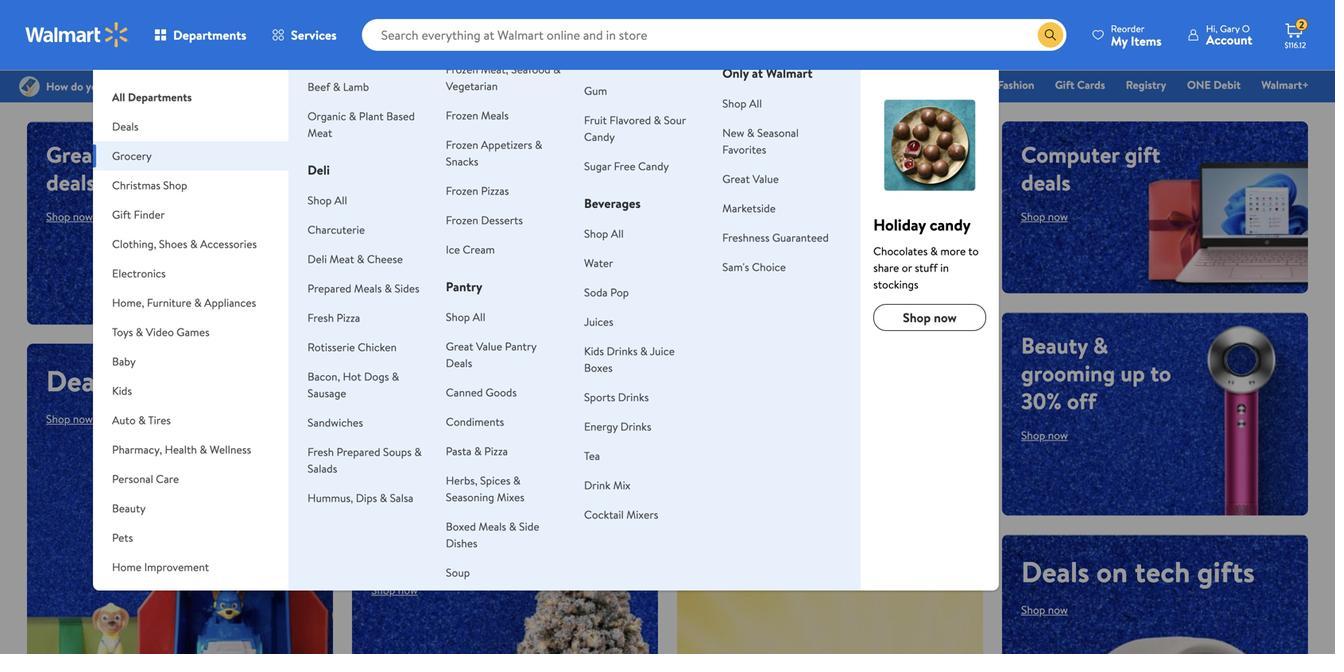 Task type: describe. For each thing, give the bounding box(es) containing it.
grocery for grocery
[[112, 148, 152, 164]]

toys & video games
[[112, 325, 210, 340]]

deals for deals on toy gifts
[[46, 361, 114, 401]]

auto & tires
[[112, 413, 171, 428]]

salads
[[308, 461, 337, 477]]

sports drinks
[[584, 390, 649, 405]]

gift for gift cards
[[1055, 77, 1075, 93]]

deals on tech gifts
[[1021, 552, 1255, 592]]

auto
[[112, 413, 136, 428]]

30% inside up to 30% off seasonal decor
[[431, 513, 471, 544]]

deals for beauty & grooming up to 30% off
[[1021, 167, 1071, 198]]

shop now link for computer gift deals
[[1021, 209, 1068, 225]]

account
[[1206, 31, 1253, 48]]

$116.12
[[1285, 40, 1306, 50]]

charcuterie
[[308, 222, 365, 238]]

shop now link for beauty & grooming up to 30% off
[[1021, 428, 1068, 444]]

fresh for fresh prepared soups & salads
[[308, 445, 334, 460]]

on for tech
[[1097, 552, 1128, 592]]

to inside holiday candy chocolates & more to share or stuff in stockings
[[968, 244, 979, 259]]

shop all for pantry
[[446, 310, 485, 325]]

65%
[[773, 513, 824, 552]]

all for only at walmart
[[749, 96, 762, 111]]

goods
[[486, 385, 517, 401]]

all for deli
[[334, 193, 347, 208]]

to inside up to 30% off seasonal decor
[[405, 513, 425, 544]]

& inside boxed meals & side dishes
[[509, 519, 516, 535]]

deals for deals on tech gifts
[[1021, 552, 1090, 592]]

shop now link for deals on tech gifts
[[1021, 603, 1068, 618]]

frozen desserts link
[[446, 213, 523, 228]]

& inside fruit flavored & sour candy
[[654, 112, 661, 128]]

seasonal
[[371, 541, 452, 572]]

yep,
[[371, 350, 439, 403]]

now for up to 30% off seasonal decor
[[398, 583, 418, 599]]

shop now for deals on tech gifts
[[1021, 603, 1068, 618]]

shop all link for deli
[[308, 193, 347, 208]]

drinks for kids
[[607, 344, 638, 359]]

sugar free candy
[[584, 159, 669, 174]]

mixers
[[627, 507, 658, 523]]

to inside beauty & grooming up to 30% off
[[1151, 358, 1171, 389]]

all for pantry
[[473, 310, 485, 325]]

auto & tires button
[[93, 406, 289, 436]]

electronics for electronics link
[[809, 77, 863, 93]]

shop now link for yep, new deals!
[[371, 419, 470, 458]]

sam's choice
[[722, 260, 786, 275]]

gifts for deals on tech gifts
[[1197, 552, 1255, 592]]

hi,
[[1206, 22, 1218, 35]]

energy drinks
[[584, 419, 651, 435]]

deli for deli meat & cheese
[[308, 252, 327, 267]]

& inside "patio & garden" dropdown button
[[139, 589, 147, 605]]

gum link
[[584, 83, 607, 99]]

registry link
[[1119, 76, 1174, 93]]

juice
[[650, 344, 675, 359]]

new
[[722, 125, 744, 141]]

cream
[[463, 242, 495, 258]]

on for toy
[[121, 361, 153, 401]]

personal care
[[112, 472, 179, 487]]

charcuterie link
[[308, 222, 365, 238]]

flavored
[[610, 112, 651, 128]]

deals button
[[93, 112, 289, 141]]

pharmacy, health & wellness button
[[93, 436, 289, 465]]

1 vertical spatial pizza
[[484, 444, 508, 459]]

sports drinks link
[[584, 390, 649, 405]]

holiday candy chocolates & more to share or stuff in stockings
[[874, 214, 979, 292]]

clothing,
[[112, 236, 156, 252]]

new & seasonal favorites
[[722, 125, 799, 157]]

home,
[[112, 295, 144, 311]]

value for great value
[[753, 171, 779, 187]]

toy
[[160, 361, 200, 401]]

kids for kids
[[112, 383, 132, 399]]

bacon, hot dogs & sausage link
[[308, 369, 399, 401]]

& inside beauty & grooming up to 30% off
[[1093, 330, 1108, 361]]

deli for deli
[[308, 161, 330, 179]]

departments inside popup button
[[173, 26, 246, 44]]

great for great home deals
[[46, 139, 101, 170]]

& inside "home, furniture & appliances" dropdown button
[[194, 295, 202, 311]]

essentials
[[570, 77, 618, 93]]

gary
[[1220, 22, 1240, 35]]

one debit link
[[1180, 76, 1248, 93]]

marketside link
[[722, 201, 776, 216]]

furniture
[[147, 295, 192, 311]]

tires
[[148, 413, 171, 428]]

video
[[146, 325, 174, 340]]

beef & lamb link
[[308, 79, 369, 95]]

departments button
[[141, 16, 259, 54]]

& inside clothing, shoes & accessories 'dropdown button'
[[190, 236, 198, 252]]

Walmart Site-Wide search field
[[362, 19, 1066, 51]]

& inside auto & tires dropdown button
[[138, 413, 146, 428]]

ice cream link
[[446, 242, 495, 258]]

grocery & essentials link
[[511, 76, 625, 93]]

shop all link for pantry
[[446, 310, 485, 325]]

now for great home deals
[[73, 209, 93, 225]]

patio
[[112, 589, 137, 605]]

new
[[448, 350, 516, 403]]

beauty for beauty & grooming up to 30% off
[[1021, 330, 1088, 361]]

in
[[940, 260, 949, 276]]

freshness guaranteed
[[722, 230, 829, 246]]

& left cheese
[[357, 252, 364, 267]]

frozen meat, seafood & vegetarian link
[[446, 62, 561, 94]]

deals for deals dropdown button
[[112, 119, 139, 134]]

fashion link
[[990, 76, 1042, 93]]

fruit
[[584, 112, 607, 128]]

boxed meals & side dishes link
[[446, 519, 539, 552]]

fashion
[[998, 77, 1034, 93]]

canned goods link
[[446, 385, 517, 401]]

great value pantry deals
[[446, 339, 536, 371]]

fresh prepared soups & salads link
[[308, 445, 422, 477]]

sam's choice link
[[722, 260, 786, 275]]

& inside the frozen meat, seafood & vegetarian
[[553, 62, 561, 77]]

& inside grocery & essentials link
[[560, 77, 568, 93]]

kids for kids drinks & juice boxes
[[584, 344, 604, 359]]

grocery for grocery & essentials
[[519, 77, 557, 93]]

frozen appetizers & snacks
[[446, 137, 542, 169]]

home improvement
[[112, 560, 209, 575]]

rotisserie
[[308, 340, 355, 355]]

& inside holiday candy chocolates & more to share or stuff in stockings
[[930, 244, 938, 259]]

shop now for up to 30% off seasonal decor
[[371, 583, 418, 599]]

up for up to 65% off
[[696, 513, 732, 552]]

kids button
[[93, 377, 289, 406]]

organic
[[308, 108, 346, 124]]

energy drinks link
[[584, 419, 651, 435]]

pharmacy,
[[112, 442, 162, 458]]

fresh for fresh pizza
[[308, 310, 334, 326]]

beauty for beauty
[[112, 501, 146, 517]]

christmas shop button
[[93, 171, 289, 200]]

frozen appetizers & snacks link
[[446, 137, 542, 169]]

to left "65%"
[[739, 513, 766, 552]]

& right dips
[[380, 491, 387, 506]]

tea
[[584, 449, 600, 464]]

cheese
[[367, 252, 403, 267]]

boxes
[[584, 360, 613, 376]]

gift for gift finder
[[112, 207, 131, 223]]

sports
[[584, 390, 615, 405]]

0 horizontal spatial pantry
[[446, 278, 482, 296]]

& right pasta on the bottom left
[[474, 444, 482, 459]]

gift finder button
[[93, 200, 289, 230]]

pharmacy, health & wellness
[[112, 442, 251, 458]]

great value
[[722, 171, 779, 187]]

salsa
[[390, 491, 414, 506]]

sides
[[395, 281, 419, 296]]

value for great value pantry deals
[[476, 339, 502, 354]]

home
[[112, 560, 142, 575]]

& inside pharmacy, health & wellness dropdown button
[[200, 442, 207, 458]]

desserts
[[481, 213, 523, 228]]

christmas for christmas shop link on the right top of page
[[712, 77, 761, 93]]

& left sides
[[385, 281, 392, 296]]

shop all link for only at walmart
[[722, 96, 762, 111]]

great for great value
[[722, 171, 750, 187]]

hot
[[343, 369, 361, 385]]



Task type: vqa. For each thing, say whether or not it's contained in the screenshot.
Approved ID. Be sure to have your driver's license or Social Security card. image
no



Task type: locate. For each thing, give the bounding box(es) containing it.
all up home
[[112, 89, 125, 105]]

more
[[941, 244, 966, 259]]

chocolates
[[874, 244, 928, 259]]

1 horizontal spatial gifts
[[1197, 552, 1255, 592]]

1 horizontal spatial up
[[696, 513, 732, 552]]

drink
[[584, 478, 611, 494]]

0 horizontal spatial candy
[[584, 129, 615, 145]]

off left up
[[1067, 386, 1097, 417]]

0 horizontal spatial value
[[476, 339, 502, 354]]

1 horizontal spatial off
[[831, 513, 869, 552]]

value up canned goods
[[476, 339, 502, 354]]

my
[[1111, 32, 1128, 50]]

0 vertical spatial christmas
[[712, 77, 761, 93]]

walmart+
[[1262, 77, 1309, 93]]

sugar
[[584, 159, 611, 174]]

fresh pizza
[[308, 310, 360, 326]]

all for beverages
[[611, 226, 624, 242]]

& right furniture
[[194, 295, 202, 311]]

organic & plant based meat link
[[308, 108, 415, 141]]

clothing, shoes & accessories
[[112, 236, 257, 252]]

& left sour
[[654, 112, 661, 128]]

now for deals on toy gifts
[[73, 412, 93, 427]]

frozen down vegetarian
[[446, 108, 478, 123]]

1 horizontal spatial candy
[[638, 159, 669, 174]]

0 horizontal spatial kids
[[112, 383, 132, 399]]

bacon, hot dogs & sausage
[[308, 369, 399, 401]]

gum
[[584, 83, 607, 99]]

christmas shop for christmas shop link on the right top of page
[[712, 77, 789, 93]]

christmas shop
[[712, 77, 789, 93], [112, 178, 187, 193]]

pizza up rotisserie chicken link
[[337, 310, 360, 326]]

frozen inside the frozen meat, seafood & vegetarian
[[446, 62, 478, 77]]

hi, gary o account
[[1206, 22, 1253, 48]]

christmas up new
[[712, 77, 761, 93]]

great value pantry deals link
[[446, 339, 536, 371]]

shop now link for up to 30% off seasonal decor
[[371, 583, 418, 599]]

up to 30% off seasonal decor
[[371, 513, 513, 572]]

grocery image
[[874, 89, 986, 202]]

all down christmas shop link on the right top of page
[[749, 96, 762, 111]]

0 vertical spatial electronics
[[809, 77, 863, 93]]

electronics
[[809, 77, 863, 93], [112, 266, 166, 281]]

& right "toys"
[[136, 325, 143, 340]]

meals inside boxed meals & side dishes
[[479, 519, 506, 535]]

1 vertical spatial meat
[[330, 252, 354, 267]]

cocktail mixers link
[[584, 507, 658, 523]]

0 vertical spatial kids
[[584, 344, 604, 359]]

up inside up to 30% off seasonal decor
[[371, 513, 399, 544]]

1 vertical spatial on
[[1097, 552, 1128, 592]]

2 up from the left
[[371, 513, 399, 544]]

shop all link up water link
[[584, 226, 624, 242]]

fresh up salads
[[308, 445, 334, 460]]

& left tires
[[138, 413, 146, 428]]

frozen up vegetarian
[[446, 62, 478, 77]]

& right "shoes"
[[190, 236, 198, 252]]

deals inside dropdown button
[[112, 119, 139, 134]]

1 vertical spatial electronics
[[112, 266, 166, 281]]

& right appetizers
[[535, 137, 542, 153]]

1 vertical spatial meals
[[354, 281, 382, 296]]

meat inside organic & plant based meat
[[308, 125, 332, 141]]

1 vertical spatial value
[[476, 339, 502, 354]]

prepared inside fresh prepared soups & salads
[[337, 445, 380, 460]]

1 horizontal spatial christmas shop
[[712, 77, 789, 93]]

1 horizontal spatial 30%
[[1021, 386, 1062, 417]]

wellness
[[210, 442, 251, 458]]

1 horizontal spatial value
[[753, 171, 779, 187]]

off
[[1067, 386, 1097, 417], [831, 513, 869, 552], [477, 513, 506, 544]]

grocery inside grocery dropdown button
[[112, 148, 152, 164]]

herbs, spices & seasoning mixes
[[446, 473, 525, 505]]

up
[[1121, 358, 1145, 389]]

1 horizontal spatial pizza
[[484, 444, 508, 459]]

christmas shop for the christmas shop dropdown button
[[112, 178, 187, 193]]

shop all link up great value pantry deals on the left
[[446, 310, 485, 325]]

deals inside computer gift deals
[[1021, 167, 1071, 198]]

pizza up spices at the bottom left of page
[[484, 444, 508, 459]]

1 horizontal spatial christmas
[[712, 77, 761, 93]]

& up mixes
[[513, 473, 521, 489]]

yep, new deals!
[[371, 350, 620, 403]]

dips
[[356, 491, 377, 506]]

1 horizontal spatial grocery
[[519, 77, 557, 93]]

gift left cards
[[1055, 77, 1075, 93]]

0 horizontal spatial on
[[121, 361, 153, 401]]

walmart+ link
[[1254, 76, 1316, 93]]

drinks up boxes
[[607, 344, 638, 359]]

gift left the finder
[[112, 207, 131, 223]]

1 horizontal spatial pantry
[[505, 339, 536, 354]]

to right more
[[968, 244, 979, 259]]

meals up decor
[[479, 519, 506, 535]]

off for up to 30% off seasonal decor
[[477, 513, 506, 544]]

christmas for the christmas shop dropdown button
[[112, 178, 161, 193]]

on up auto & tires
[[121, 361, 153, 401]]

0 vertical spatial beauty
[[1021, 330, 1088, 361]]

pantry down ice cream
[[446, 278, 482, 296]]

& up "stuff"
[[930, 244, 938, 259]]

1 vertical spatial grocery
[[112, 148, 152, 164]]

3 frozen from the top
[[446, 137, 478, 153]]

christmas inside christmas shop link
[[712, 77, 761, 93]]

grooming
[[1021, 358, 1115, 389]]

all up charcuterie link
[[334, 193, 347, 208]]

& left up
[[1093, 330, 1108, 361]]

deals
[[471, 77, 498, 93], [112, 119, 139, 134], [446, 356, 472, 371], [46, 361, 114, 401], [1021, 552, 1090, 592]]

departments up all departments link
[[173, 26, 246, 44]]

great up canned
[[446, 339, 473, 354]]

1 vertical spatial candy
[[638, 159, 669, 174]]

drinks for sports
[[618, 390, 649, 405]]

& left side
[[509, 519, 516, 535]]

frozen for frozen pizzas
[[446, 183, 478, 199]]

0 horizontal spatial up
[[371, 513, 399, 544]]

Search search field
[[362, 19, 1066, 51]]

1 vertical spatial deli
[[308, 252, 327, 267]]

frozen meat, seafood & vegetarian
[[446, 62, 561, 94]]

gift
[[1125, 139, 1161, 170]]

great for great value pantry deals
[[446, 339, 473, 354]]

1 vertical spatial great
[[722, 171, 750, 187]]

value inside great value pantry deals
[[476, 339, 502, 354]]

cocktail
[[584, 507, 624, 523]]

shop all for only at walmart
[[722, 96, 762, 111]]

rotisserie chicken link
[[308, 340, 397, 355]]

care
[[156, 472, 179, 487]]

value
[[753, 171, 779, 187], [476, 339, 502, 354]]

tech
[[1135, 552, 1190, 592]]

frozen for frozen meals
[[446, 108, 478, 123]]

meals for boxed
[[479, 519, 506, 535]]

value up marketside
[[753, 171, 779, 187]]

deli down charcuterie link
[[308, 252, 327, 267]]

great left home
[[46, 139, 101, 170]]

christmas inside the christmas shop dropdown button
[[112, 178, 161, 193]]

shop all link for beverages
[[584, 226, 624, 242]]

0 horizontal spatial electronics
[[112, 266, 166, 281]]

now for yep, new deals!
[[425, 428, 451, 448]]

2 vertical spatial great
[[446, 339, 473, 354]]

meat down charcuterie
[[330, 252, 354, 267]]

0 vertical spatial 30%
[[1021, 386, 1062, 417]]

dishes
[[446, 536, 478, 552]]

1 frozen from the top
[[446, 62, 478, 77]]

deals inside great value pantry deals
[[446, 356, 472, 371]]

& inside frozen appetizers & snacks
[[535, 137, 542, 153]]

gift cards link
[[1048, 76, 1112, 93]]

1 horizontal spatial great
[[446, 339, 473, 354]]

& left 'plant'
[[349, 108, 356, 124]]

0 vertical spatial on
[[121, 361, 153, 401]]

hummus, dips & salsa link
[[308, 491, 414, 506]]

services button
[[259, 16, 349, 54]]

baby
[[112, 354, 136, 370]]

toys
[[112, 325, 133, 340]]

1 vertical spatial beauty
[[112, 501, 146, 517]]

shop now for beauty & grooming up to 30% off
[[1021, 428, 1068, 444]]

electronics for electronics dropdown button
[[112, 266, 166, 281]]

water link
[[584, 256, 613, 271]]

candy down fruit
[[584, 129, 615, 145]]

soda
[[584, 285, 608, 300]]

frozen down snacks
[[446, 183, 478, 199]]

soda pop link
[[584, 285, 629, 300]]

drinks up energy drinks link
[[618, 390, 649, 405]]

shop all link up charcuterie link
[[308, 193, 347, 208]]

& inside fresh prepared soups & salads
[[414, 445, 422, 460]]

1 vertical spatial christmas shop
[[112, 178, 187, 193]]

& right the soups
[[414, 445, 422, 460]]

deals for deals link
[[471, 77, 498, 93]]

1 fresh from the top
[[308, 310, 334, 326]]

shop now for deals on toy gifts
[[46, 412, 93, 427]]

shop all for deli
[[308, 193, 347, 208]]

5 frozen from the top
[[446, 213, 478, 228]]

& right dogs
[[392, 369, 399, 385]]

off right "65%"
[[831, 513, 869, 552]]

up to 65% off
[[696, 513, 869, 552]]

0 horizontal spatial beauty
[[112, 501, 146, 517]]

& inside organic & plant based meat
[[349, 108, 356, 124]]

1 horizontal spatial deals
[[1021, 167, 1071, 198]]

0 vertical spatial drinks
[[607, 344, 638, 359]]

home, furniture & appliances
[[112, 295, 256, 311]]

pasta & pizza
[[446, 444, 508, 459]]

great down "favorites" on the top right
[[722, 171, 750, 187]]

0 vertical spatial gifts
[[206, 361, 264, 401]]

meals
[[481, 108, 509, 123], [354, 281, 382, 296], [479, 519, 506, 535]]

energy
[[584, 419, 618, 435]]

pasta
[[446, 444, 472, 459]]

christmas shop inside dropdown button
[[112, 178, 187, 193]]

& inside new & seasonal favorites
[[747, 125, 755, 141]]

1 vertical spatial gift
[[112, 207, 131, 223]]

frozen for frozen appetizers & snacks
[[446, 137, 478, 153]]

1 vertical spatial gifts
[[1197, 552, 1255, 592]]

0 horizontal spatial christmas
[[112, 178, 161, 193]]

candy
[[930, 214, 971, 236]]

& inside kids drinks & juice boxes
[[640, 344, 648, 359]]

walmart image
[[25, 22, 129, 48]]

2 deals from the left
[[1021, 167, 1071, 198]]

gift inside dropdown button
[[112, 207, 131, 223]]

prepared meals & sides link
[[308, 281, 419, 296]]

candy inside fruit flavored & sour candy
[[584, 129, 615, 145]]

shop all up charcuterie link
[[308, 193, 347, 208]]

now for computer gift deals
[[1048, 209, 1068, 225]]

improvement
[[144, 560, 209, 575]]

frozen for frozen desserts
[[446, 213, 478, 228]]

all departments link
[[93, 70, 289, 112]]

to right up
[[1151, 358, 1171, 389]]

frozen up snacks
[[446, 137, 478, 153]]

meals for prepared
[[354, 281, 382, 296]]

all down beverages
[[611, 226, 624, 242]]

1 horizontal spatial on
[[1097, 552, 1128, 592]]

0 vertical spatial pizza
[[337, 310, 360, 326]]

0 vertical spatial fresh
[[308, 310, 334, 326]]

0 vertical spatial great
[[46, 139, 101, 170]]

services
[[291, 26, 337, 44]]

1 vertical spatial departments
[[128, 89, 192, 105]]

candy right free
[[638, 159, 669, 174]]

& right patio
[[139, 589, 147, 605]]

& right new
[[747, 125, 755, 141]]

appetizers
[[481, 137, 532, 153]]

2 vertical spatial meals
[[479, 519, 506, 535]]

0 vertical spatial value
[[753, 171, 779, 187]]

shop now for great home deals
[[46, 209, 93, 225]]

pantry up goods
[[505, 339, 536, 354]]

1 vertical spatial 30%
[[431, 513, 471, 544]]

shop inside dropdown button
[[163, 178, 187, 193]]

0 horizontal spatial deals
[[46, 167, 96, 198]]

kids up boxes
[[584, 344, 604, 359]]

shop now
[[46, 209, 93, 225], [1021, 209, 1068, 225], [903, 309, 957, 327], [46, 412, 93, 427], [1021, 428, 1068, 444], [390, 428, 451, 448], [371, 583, 418, 599], [1021, 603, 1068, 618]]

0 horizontal spatial great
[[46, 139, 101, 170]]

0 horizontal spatial gift
[[112, 207, 131, 223]]

now
[[73, 209, 93, 225], [1048, 209, 1068, 225], [934, 309, 957, 327], [73, 412, 93, 427], [1048, 428, 1068, 444], [425, 428, 451, 448], [398, 583, 418, 599], [1048, 603, 1068, 618]]

2 deli from the top
[[308, 252, 327, 267]]

& inside toys & video games dropdown button
[[136, 325, 143, 340]]

30% inside beauty & grooming up to 30% off
[[1021, 386, 1062, 417]]

stockings
[[874, 277, 919, 292]]

0 horizontal spatial grocery
[[112, 148, 152, 164]]

fresh inside fresh prepared soups & salads
[[308, 445, 334, 460]]

& inside herbs, spices & seasoning mixes
[[513, 473, 521, 489]]

pantry inside great value pantry deals
[[505, 339, 536, 354]]

deals for deals on toy gifts
[[46, 167, 96, 198]]

meals down deli meat & cheese link at the top left
[[354, 281, 382, 296]]

& right seafood
[[553, 62, 561, 77]]

0 horizontal spatial christmas shop
[[112, 178, 187, 193]]

1 deli from the top
[[308, 161, 330, 179]]

prepared meals & sides
[[308, 281, 419, 296]]

prepared up fresh pizza
[[308, 281, 351, 296]]

meals for frozen
[[481, 108, 509, 123]]

1 deals from the left
[[46, 167, 96, 198]]

0 vertical spatial deli
[[308, 161, 330, 179]]

frozen for frozen meat, seafood & vegetarian
[[446, 62, 478, 77]]

shop all link down christmas shop link on the right top of page
[[722, 96, 762, 111]]

games
[[177, 325, 210, 340]]

great inside the great home deals
[[46, 139, 101, 170]]

2 horizontal spatial great
[[722, 171, 750, 187]]

1 horizontal spatial gift
[[1055, 77, 1075, 93]]

frozen up ice cream link
[[446, 213, 478, 228]]

sour
[[664, 112, 686, 128]]

1 vertical spatial drinks
[[618, 390, 649, 405]]

on
[[121, 361, 153, 401], [1097, 552, 1128, 592]]

kids up auto
[[112, 383, 132, 399]]

0 vertical spatial pantry
[[446, 278, 482, 296]]

all up great value pantry deals on the left
[[473, 310, 485, 325]]

share
[[874, 260, 899, 276]]

drinks inside kids drinks & juice boxes
[[607, 344, 638, 359]]

great inside great value pantry deals
[[446, 339, 473, 354]]

0 vertical spatial gift
[[1055, 77, 1075, 93]]

meat down 'organic'
[[308, 125, 332, 141]]

shop all down christmas shop link on the right top of page
[[722, 96, 762, 111]]

beverages
[[584, 195, 641, 212]]

2 horizontal spatial off
[[1067, 386, 1097, 417]]

personal
[[112, 472, 153, 487]]

kids inside dropdown button
[[112, 383, 132, 399]]

beauty button
[[93, 494, 289, 524]]

to down salsa
[[405, 513, 425, 544]]

0 horizontal spatial pizza
[[337, 310, 360, 326]]

2 vertical spatial drinks
[[621, 419, 651, 435]]

herbs,
[[446, 473, 478, 489]]

search icon image
[[1044, 29, 1057, 41]]

freshness
[[722, 230, 770, 246]]

shop now link for deals on toy gifts
[[46, 412, 93, 427]]

1 vertical spatial christmas
[[112, 178, 161, 193]]

0 vertical spatial candy
[[584, 129, 615, 145]]

fresh up rotisserie
[[308, 310, 334, 326]]

beauty inside dropdown button
[[112, 501, 146, 517]]

& left the essentials
[[560, 77, 568, 93]]

2 frozen from the top
[[446, 108, 478, 123]]

departments up deals dropdown button
[[128, 89, 192, 105]]

1 horizontal spatial electronics
[[809, 77, 863, 93]]

4 frozen from the top
[[446, 183, 478, 199]]

stuff
[[915, 260, 938, 276]]

0 vertical spatial grocery
[[519, 77, 557, 93]]

clothing, shoes & accessories button
[[93, 230, 289, 259]]

0 horizontal spatial 30%
[[431, 513, 471, 544]]

shop all up water link
[[584, 226, 624, 242]]

2 fresh from the top
[[308, 445, 334, 460]]

holiday
[[874, 214, 926, 236]]

off right boxed
[[477, 513, 506, 544]]

on left tech
[[1097, 552, 1128, 592]]

hummus, dips & salsa
[[308, 491, 414, 506]]

marketside
[[722, 201, 776, 216]]

off inside beauty & grooming up to 30% off
[[1067, 386, 1097, 417]]

1 vertical spatial kids
[[112, 383, 132, 399]]

1 vertical spatial prepared
[[337, 445, 380, 460]]

off for up to 65% off
[[831, 513, 869, 552]]

grocery inside grocery & essentials link
[[519, 77, 557, 93]]

off inside up to 30% off seasonal decor
[[477, 513, 506, 544]]

shop now for yep, new deals!
[[390, 428, 451, 448]]

patio & garden
[[112, 589, 185, 605]]

up for up to 30% off seasonal decor
[[371, 513, 399, 544]]

gift finder
[[112, 207, 165, 223]]

shop all up great value pantry deals on the left
[[446, 310, 485, 325]]

pizzas
[[481, 183, 509, 199]]

0 vertical spatial prepared
[[308, 281, 351, 296]]

beauty inside beauty & grooming up to 30% off
[[1021, 330, 1088, 361]]

now for deals on tech gifts
[[1048, 603, 1068, 618]]

prepared
[[308, 281, 351, 296], [337, 445, 380, 460]]

meals up appetizers
[[481, 108, 509, 123]]

electronics inside dropdown button
[[112, 266, 166, 281]]

deli down 'organic'
[[308, 161, 330, 179]]

canned goods
[[446, 385, 517, 401]]

up down salsa
[[371, 513, 399, 544]]

& inside the bacon, hot dogs & sausage
[[392, 369, 399, 385]]

deals inside the great home deals
[[46, 167, 96, 198]]

gifts for deals on toy gifts
[[206, 361, 264, 401]]

1 vertical spatial pantry
[[505, 339, 536, 354]]

prepared down sandwiches link
[[337, 445, 380, 460]]

shop all for beverages
[[584, 226, 624, 242]]

favorites
[[722, 142, 766, 157]]

0 vertical spatial meat
[[308, 125, 332, 141]]

0 horizontal spatial off
[[477, 513, 506, 544]]

christmas shop link
[[705, 76, 796, 93]]

one
[[1187, 77, 1211, 93]]

gifts
[[206, 361, 264, 401], [1197, 552, 1255, 592]]

& right 'beef' on the left top
[[333, 79, 340, 95]]

1 vertical spatial fresh
[[308, 445, 334, 460]]

drinks right energy
[[621, 419, 651, 435]]

0 horizontal spatial gifts
[[206, 361, 264, 401]]

0 vertical spatial christmas shop
[[712, 77, 789, 93]]

christmas up the gift finder
[[112, 178, 161, 193]]

ice cream
[[446, 242, 495, 258]]

finder
[[134, 207, 165, 223]]

now for beauty & grooming up to 30% off
[[1048, 428, 1068, 444]]

0 vertical spatial meals
[[481, 108, 509, 123]]

rotisserie chicken
[[308, 340, 397, 355]]

shop now for computer gift deals
[[1021, 209, 1068, 225]]

1 horizontal spatial beauty
[[1021, 330, 1088, 361]]

1 horizontal spatial kids
[[584, 344, 604, 359]]

drinks for energy
[[621, 419, 651, 435]]

gifts right toy
[[206, 361, 264, 401]]

all departments
[[112, 89, 192, 105]]

gifts right tech
[[1197, 552, 1255, 592]]

shop now link for great home deals
[[46, 209, 93, 225]]

deli meat & cheese link
[[308, 252, 403, 267]]

frozen inside frozen appetizers & snacks
[[446, 137, 478, 153]]

kids inside kids drinks & juice boxes
[[584, 344, 604, 359]]

up right mixers
[[696, 513, 732, 552]]

walmart
[[766, 64, 813, 82]]

& left juice
[[640, 344, 648, 359]]

& right health
[[200, 442, 207, 458]]

1 up from the left
[[696, 513, 732, 552]]

0 vertical spatial departments
[[173, 26, 246, 44]]



